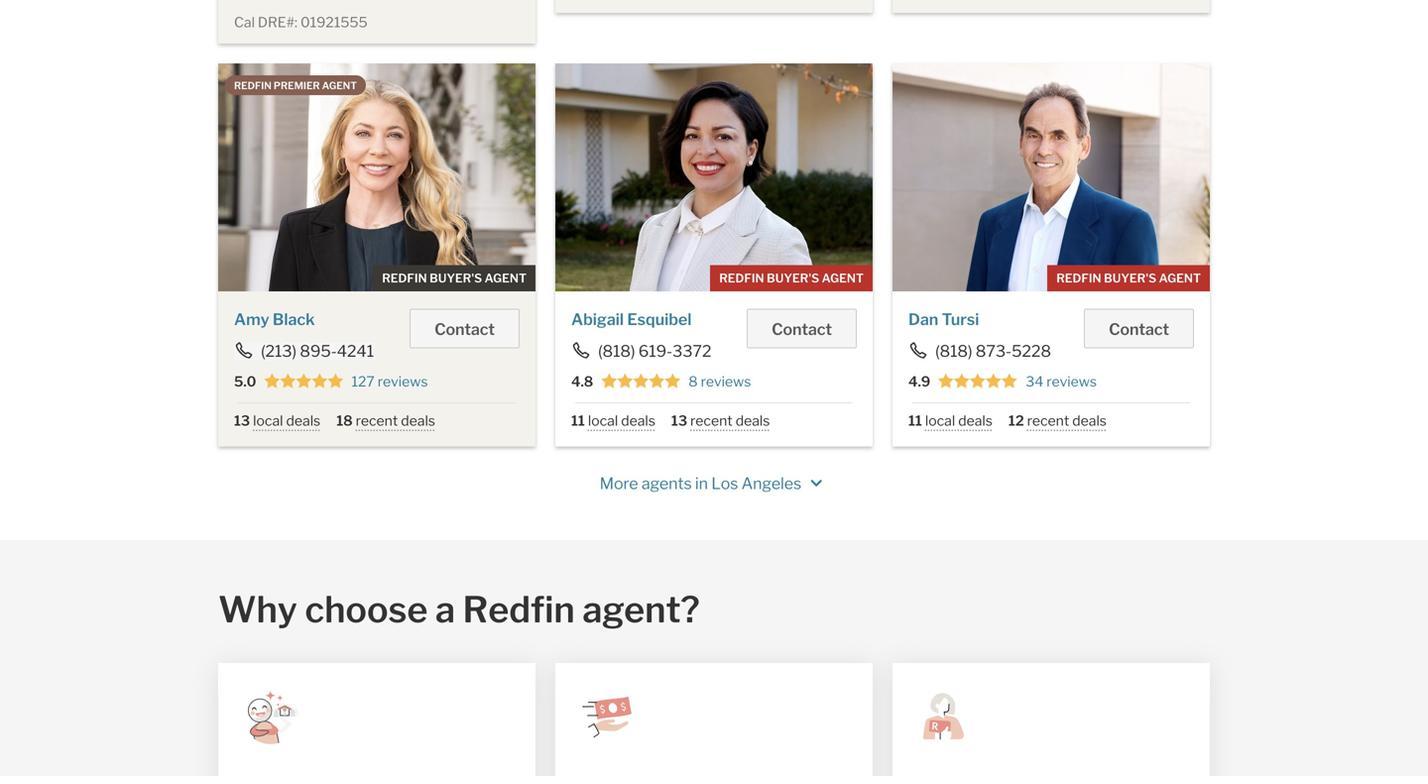 Task type: vqa. For each thing, say whether or not it's contained in the screenshot.
the 619-
yes



Task type: locate. For each thing, give the bounding box(es) containing it.
2 deals from the left
[[401, 413, 436, 430]]

2 contact from the left
[[772, 320, 832, 339]]

18 recent deals
[[337, 413, 436, 430]]

redfin buyer's agent
[[382, 271, 527, 286], [720, 271, 864, 286], [1057, 271, 1202, 286]]

local down 5.0
[[253, 413, 283, 430]]

recent down the 8 reviews
[[691, 413, 733, 430]]

2 horizontal spatial contact
[[1109, 320, 1170, 339]]

recent for (818) 873-5228
[[1028, 413, 1070, 430]]

1 local from the left
[[253, 413, 283, 430]]

contact button up the 8 reviews
[[747, 309, 857, 349]]

619-
[[639, 342, 673, 361]]

1 horizontal spatial 11 local deals
[[909, 413, 993, 430]]

1 horizontal spatial reviews
[[701, 374, 751, 390]]

reviews right 8
[[701, 374, 751, 390]]

0 horizontal spatial recent
[[356, 413, 398, 430]]

deals down the 8 reviews
[[736, 413, 770, 430]]

2 horizontal spatial reviews
[[1047, 374, 1097, 390]]

abigail
[[572, 310, 624, 329]]

13 down 5.0
[[234, 413, 250, 430]]

agent
[[322, 80, 357, 92], [485, 271, 527, 286], [822, 271, 864, 286], [1160, 271, 1202, 286]]

dan
[[909, 310, 939, 329]]

contact for (213) 895-4241
[[435, 320, 495, 339]]

abigail esquibel
[[572, 310, 692, 329]]

reviews right 127
[[378, 374, 428, 390]]

127
[[352, 374, 375, 390]]

12
[[1009, 413, 1025, 430]]

3 redfin buyer's agent from the left
[[1057, 271, 1202, 286]]

contact
[[435, 320, 495, 339], [772, 320, 832, 339], [1109, 320, 1170, 339]]

choose
[[305, 588, 428, 632]]

13
[[234, 413, 250, 430], [672, 413, 688, 430]]

2 horizontal spatial recent
[[1028, 413, 1070, 430]]

1 buyer's from the left
[[430, 271, 482, 286]]

3 recent from the left
[[1028, 413, 1070, 430]]

amy black
[[234, 310, 315, 329]]

1 horizontal spatial 11
[[909, 413, 923, 430]]

1 contact from the left
[[435, 320, 495, 339]]

1 horizontal spatial 13
[[672, 413, 688, 430]]

contact button for (213) 895-4241
[[410, 309, 520, 349]]

1 recent from the left
[[356, 413, 398, 430]]

buyer's
[[430, 271, 482, 286], [767, 271, 820, 286], [1104, 271, 1157, 286]]

2 (818) from the left
[[936, 342, 973, 361]]

11
[[572, 413, 585, 430], [909, 413, 923, 430]]

11 down 4.9
[[909, 413, 923, 430]]

0 horizontal spatial local
[[253, 413, 283, 430]]

(818)
[[598, 342, 635, 361], [936, 342, 973, 361]]

local for (213) 895-4241
[[253, 413, 283, 430]]

local
[[253, 413, 283, 430], [588, 413, 618, 430], [926, 413, 956, 430]]

1 11 local deals from the left
[[572, 413, 656, 430]]

abigail esquibel link
[[572, 310, 692, 329]]

dan tursi
[[909, 310, 980, 329]]

1 horizontal spatial local
[[588, 413, 618, 430]]

buyer's for abigail esquibel
[[767, 271, 820, 286]]

deals down rating 4.9 out of 5 element
[[959, 413, 993, 430]]

0 horizontal spatial 11
[[572, 413, 585, 430]]

photo of abigail esquibel image
[[556, 64, 873, 292]]

contact button up 34 reviews at the right of the page
[[1085, 309, 1195, 349]]

0 horizontal spatial reviews
[[378, 374, 428, 390]]

(818) down the tursi
[[936, 342, 973, 361]]

4.8
[[572, 374, 594, 390]]

0 horizontal spatial (818)
[[598, 342, 635, 361]]

why
[[218, 588, 297, 632]]

(818) for (818) 873-5228
[[936, 342, 973, 361]]

1 horizontal spatial (818)
[[936, 342, 973, 361]]

3 contact from the left
[[1109, 320, 1170, 339]]

reviews for 5228
[[1047, 374, 1097, 390]]

(818) down 'abigail esquibel' link on the left top of the page
[[598, 342, 635, 361]]

recent
[[356, 413, 398, 430], [691, 413, 733, 430], [1028, 413, 1070, 430]]

1 reviews from the left
[[378, 374, 428, 390]]

premier
[[274, 80, 320, 92]]

2 buyer's from the left
[[767, 271, 820, 286]]

11 down 4.8
[[572, 413, 585, 430]]

cal
[[234, 14, 255, 31]]

1 horizontal spatial redfin buyer's agent
[[720, 271, 864, 286]]

photo of dan tursi image
[[893, 64, 1210, 292]]

1 horizontal spatial contact
[[772, 320, 832, 339]]

rating 4.8 out of 5 element
[[602, 373, 681, 391]]

dre#:
[[258, 14, 298, 31]]

6 deals from the left
[[1073, 413, 1107, 430]]

2 local from the left
[[588, 413, 618, 430]]

34
[[1026, 374, 1044, 390]]

0 horizontal spatial contact
[[435, 320, 495, 339]]

895-
[[300, 342, 337, 361]]

2 redfin buyer's agent from the left
[[720, 271, 864, 286]]

2 recent from the left
[[691, 413, 733, 430]]

1 contact button from the left
[[410, 309, 520, 349]]

photo of amy black image
[[218, 64, 536, 292]]

local down 4.8
[[588, 413, 618, 430]]

reviews right 34
[[1047, 374, 1097, 390]]

1 horizontal spatial buyer's
[[767, 271, 820, 286]]

0 horizontal spatial 13
[[234, 413, 250, 430]]

18
[[337, 413, 353, 430]]

1 13 from the left
[[234, 413, 250, 430]]

2 11 local deals from the left
[[909, 413, 993, 430]]

(213) 895-4241 button
[[234, 342, 375, 361]]

esquibel
[[627, 310, 692, 329]]

amy
[[234, 310, 269, 329]]

deals down "127 reviews"
[[401, 413, 436, 430]]

2 horizontal spatial buyer's
[[1104, 271, 1157, 286]]

3 deals from the left
[[621, 413, 656, 430]]

recent right "18"
[[356, 413, 398, 430]]

1 11 from the left
[[572, 413, 585, 430]]

redfin buyer's agent for dan tursi
[[1057, 271, 1202, 286]]

0 horizontal spatial buyer's
[[430, 271, 482, 286]]

2 13 from the left
[[672, 413, 688, 430]]

reviews
[[378, 374, 428, 390], [701, 374, 751, 390], [1047, 374, 1097, 390]]

more
[[600, 474, 638, 494]]

0 horizontal spatial contact button
[[410, 309, 520, 349]]

11 for (818) 873-5228
[[909, 413, 923, 430]]

3 local from the left
[[926, 413, 956, 430]]

1 (818) from the left
[[598, 342, 635, 361]]

deals
[[286, 413, 321, 430], [401, 413, 436, 430], [621, 413, 656, 430], [736, 413, 770, 430], [959, 413, 993, 430], [1073, 413, 1107, 430]]

11 local deals down rating 4.9 out of 5 element
[[909, 413, 993, 430]]

11 local deals
[[572, 413, 656, 430], [909, 413, 993, 430]]

deals down 34 reviews at the right of the page
[[1073, 413, 1107, 430]]

11 local deals down rating 4.8 out of 5 element
[[572, 413, 656, 430]]

3 buyer's from the left
[[1104, 271, 1157, 286]]

contact button
[[410, 309, 520, 349], [747, 309, 857, 349], [1085, 309, 1195, 349]]

buyer's for dan tursi
[[1104, 271, 1157, 286]]

0 horizontal spatial 11 local deals
[[572, 413, 656, 430]]

3 reviews from the left
[[1047, 374, 1097, 390]]

1 horizontal spatial recent
[[691, 413, 733, 430]]

1 horizontal spatial contact button
[[747, 309, 857, 349]]

reviews for 4241
[[378, 374, 428, 390]]

2 horizontal spatial redfin buyer's agent
[[1057, 271, 1202, 286]]

deals down rating 5.0 out of 5 'element' on the left of page
[[286, 413, 321, 430]]

dan tursi link
[[909, 310, 980, 329]]

redfin
[[234, 80, 272, 92], [382, 271, 427, 286], [720, 271, 765, 286], [1057, 271, 1102, 286]]

2 11 from the left
[[909, 413, 923, 430]]

4 deals from the left
[[736, 413, 770, 430]]

8
[[689, 374, 698, 390]]

3 contact button from the left
[[1085, 309, 1195, 349]]

0 horizontal spatial redfin buyer's agent
[[382, 271, 527, 286]]

contact button up "127 reviews"
[[410, 309, 520, 349]]

13 down rating 4.8 out of 5 element
[[672, 413, 688, 430]]

local down 4.9
[[926, 413, 956, 430]]

2 reviews from the left
[[701, 374, 751, 390]]

recent right 12
[[1028, 413, 1070, 430]]

(818) 873-5228 button
[[909, 342, 1053, 361]]

2 horizontal spatial contact button
[[1085, 309, 1195, 349]]

more agents in los angeles
[[600, 474, 802, 494]]

2 contact button from the left
[[747, 309, 857, 349]]

2 horizontal spatial local
[[926, 413, 956, 430]]

deals down rating 4.8 out of 5 element
[[621, 413, 656, 430]]



Task type: describe. For each thing, give the bounding box(es) containing it.
13 for 13 local deals
[[234, 413, 250, 430]]

reviews for 3372
[[701, 374, 751, 390]]

11 for (818) 619-3372
[[572, 413, 585, 430]]

4241
[[337, 342, 374, 361]]

rating 4.9 out of 5 element
[[939, 373, 1018, 391]]

angeles
[[742, 474, 802, 494]]

5 deals from the left
[[959, 413, 993, 430]]

(818) 619-3372 button
[[572, 342, 713, 361]]

3372
[[673, 342, 712, 361]]

black
[[273, 310, 315, 329]]

contact button for (818) 873-5228
[[1085, 309, 1195, 349]]

redfin premier agent
[[234, 80, 357, 92]]

11 local deals for (818) 873-5228
[[909, 413, 993, 430]]

(818) 619-3372
[[598, 342, 712, 361]]

(213)
[[261, 342, 297, 361]]

5228
[[1012, 342, 1052, 361]]

in
[[695, 474, 708, 494]]

13 recent deals
[[672, 413, 770, 430]]

contact button for (818) 619-3372
[[747, 309, 857, 349]]

recent for (818) 619-3372
[[691, 413, 733, 430]]

11 local deals for (818) 619-3372
[[572, 413, 656, 430]]

12 recent deals
[[1009, 413, 1107, 430]]

local for (818) 619-3372
[[588, 413, 618, 430]]

agent?
[[583, 588, 700, 632]]

(213) 895-4241
[[261, 342, 374, 361]]

los
[[712, 474, 739, 494]]

1 deals from the left
[[286, 413, 321, 430]]

01921555
[[301, 14, 368, 31]]

5.0
[[234, 374, 256, 390]]

4.9
[[909, 374, 931, 390]]

(818) 873-5228
[[936, 342, 1052, 361]]

amy black link
[[234, 310, 315, 329]]

13 for 13 recent deals
[[672, 413, 688, 430]]

contact for (818) 619-3372
[[772, 320, 832, 339]]

local for (818) 873-5228
[[926, 413, 956, 430]]

contact for (818) 873-5228
[[1109, 320, 1170, 339]]

why choose a redfin agent?
[[218, 588, 700, 632]]

rating 5.0 out of 5 element
[[264, 373, 344, 391]]

13 local deals
[[234, 413, 321, 430]]

tursi
[[942, 310, 980, 329]]

34 reviews
[[1026, 374, 1097, 390]]

redfin buyer's agent for abigail esquibel
[[720, 271, 864, 286]]

agents
[[642, 474, 692, 494]]

8 reviews
[[689, 374, 751, 390]]

873-
[[976, 342, 1012, 361]]

recent for (213) 895-4241
[[356, 413, 398, 430]]

a
[[435, 588, 455, 632]]

127 reviews
[[352, 374, 428, 390]]

(818) for (818) 619-3372
[[598, 342, 635, 361]]

1 redfin buyer's agent from the left
[[382, 271, 527, 286]]

cal dre#: 01921555
[[234, 14, 368, 31]]

redfin
[[463, 588, 575, 632]]



